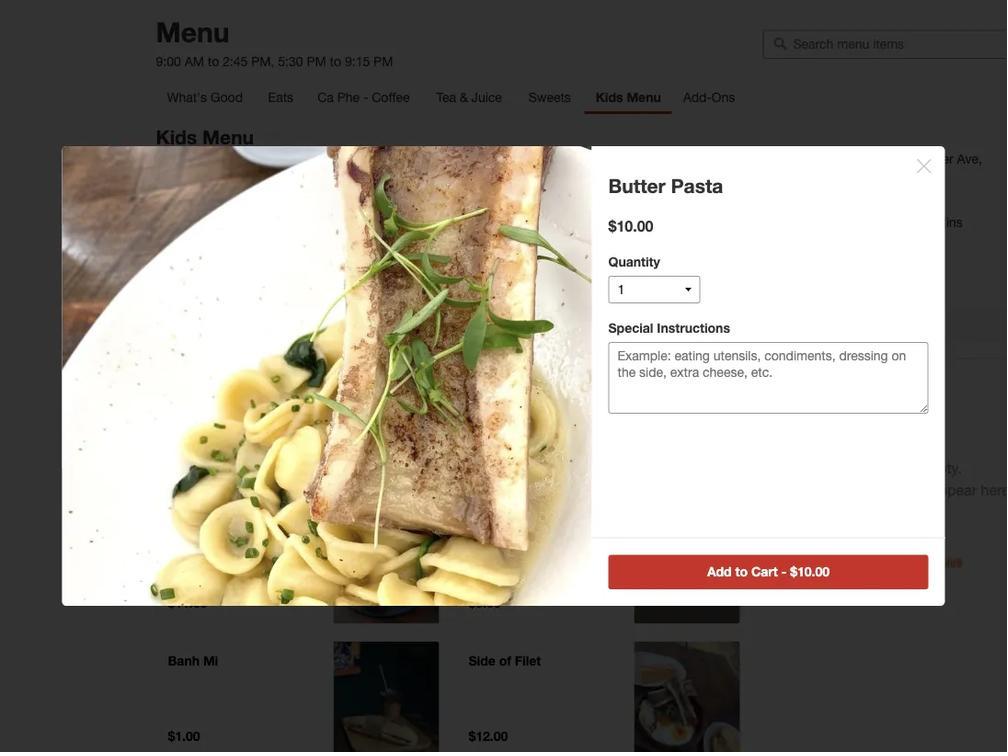 Task type: vqa. For each thing, say whether or not it's contained in the screenshot.
specific
no



Task type: locate. For each thing, give the bounding box(es) containing it.
1 horizontal spatial or
[[508, 348, 520, 363]]

menu 9:00 am to 2:45 pm, 5:30 pm to 9:15 pm
[[156, 15, 393, 69]]

0 horizontal spatial or
[[469, 329, 482, 344]]

butter inside '×' dialog
[[609, 174, 666, 197]]

2:45
[[223, 54, 248, 69]]

1 vertical spatial add-
[[156, 467, 201, 490]]

1 horizontal spatial pm
[[374, 54, 393, 69]]

menu down good on the left
[[202, 126, 254, 149]]

add left cart
[[708, 564, 732, 579]]

kids down what's
[[156, 126, 197, 149]]

1 vertical spatial ons
[[201, 467, 238, 490]]

butter up quantity
[[609, 174, 666, 197]]

1 horizontal spatial add
[[789, 482, 816, 499]]

kids
[[596, 90, 623, 105], [156, 126, 197, 149]]

add-
[[684, 90, 712, 105], [156, 467, 201, 490]]

or
[[469, 329, 482, 344], [508, 348, 520, 363]]

$10.00
[[609, 218, 654, 235], [791, 564, 830, 579]]

cha
[[485, 329, 510, 344]]

1 horizontal spatial ons
[[712, 90, 736, 105]]

ons up marrow
[[201, 467, 238, 490]]

1 vertical spatial coffee
[[211, 7, 246, 22]]

0 horizontal spatial $10.00
[[609, 218, 654, 235]]

0 horizontal spatial butter
[[469, 179, 507, 194]]

1 horizontal spatial &
[[460, 90, 468, 105]]

0 horizontal spatial ons
[[201, 467, 238, 490]]

add-ons inside tab list
[[684, 90, 736, 105]]

your cart is empty. add items and they'll appear here
[[789, 460, 1008, 499]]

ons
[[712, 90, 736, 105], [201, 467, 238, 490]]

in 10-20 mins
[[881, 214, 963, 230]]

1 vertical spatial add
[[708, 564, 732, 579]]

to left 9:15
[[330, 54, 341, 69]]

banh mi
[[168, 654, 218, 669]]

butter pasta inside '×' dialog
[[609, 174, 724, 197]]

0 horizontal spatial add
[[708, 564, 732, 579]]

1 vertical spatial -
[[782, 564, 787, 579]]

pasta
[[671, 174, 724, 197], [511, 179, 545, 194]]

pasta inside '×' dialog
[[671, 174, 724, 197]]

kids right sweets
[[596, 90, 623, 105]]

side
[[469, 654, 496, 669]]

0 vertical spatial &
[[460, 90, 468, 105]]

× button
[[915, 144, 935, 182]]

sticky
[[469, 312, 507, 328]]

cart
[[874, 460, 899, 477]]

× dialog
[[0, 0, 1008, 753]]

1 horizontal spatial -
[[782, 564, 787, 579]]

mins
[[936, 214, 963, 230]]

0 vertical spatial menu
[[156, 15, 230, 48]]

-
[[363, 90, 368, 105], [782, 564, 787, 579]]

sticky
[[469, 332, 502, 347]]

& right eggs
[[244, 312, 253, 328]]

and
[[860, 482, 884, 499]]

menu up am
[[156, 15, 230, 48]]

side of filet
[[469, 654, 541, 669]]

good
[[211, 90, 243, 105]]

ca phe - coffee
[[318, 90, 410, 105]]

0 vertical spatial ons
[[712, 90, 736, 105]]

2 horizontal spatial to
[[736, 564, 748, 579]]

Search menu items text field
[[794, 36, 1008, 52]]

0 vertical spatial add
[[789, 482, 816, 499]]

pm right 9:15
[[374, 54, 393, 69]]

1 horizontal spatial $10.00
[[791, 564, 830, 579]]

or down sticky
[[469, 329, 482, 344]]

tea & juice
[[437, 90, 502, 105]]

0 vertical spatial add-ons
[[684, 90, 736, 105]]

$10.00 up quantity
[[609, 218, 654, 235]]

coffee
[[168, 0, 204, 5], [211, 7, 246, 22]]

pm
[[307, 54, 326, 69], [374, 54, 393, 69]]

20
[[918, 214, 932, 230]]

1 horizontal spatial coffee
[[211, 7, 246, 22]]

ave,
[[958, 151, 983, 167]]

add to cart - $10.00
[[708, 564, 830, 579]]

- right phe
[[363, 90, 368, 105]]

1 vertical spatial $10.00
[[791, 564, 830, 579]]

eggs
[[209, 312, 241, 328]]

instructions
[[657, 321, 731, 336]]

coffee up cream,
[[168, 0, 204, 5]]

or down rice,
[[508, 348, 520, 363]]

Special Instructions text field
[[609, 342, 929, 414]]

2 pm from the left
[[374, 54, 393, 69]]

$10.00 right cart
[[791, 564, 830, 579]]

0 horizontal spatial add-ons
[[156, 467, 238, 490]]

eggs,
[[534, 332, 566, 347]]

1 horizontal spatial add-ons
[[684, 90, 736, 105]]

butter pasta up quantity
[[609, 174, 724, 197]]

5:30
[[278, 54, 303, 69]]

cha
[[523, 348, 545, 363]]

banh
[[168, 654, 200, 669]]

1 horizontal spatial add-
[[684, 90, 712, 105]]

select item quantity element
[[609, 254, 701, 304]]

0 horizontal spatial pasta
[[511, 179, 545, 194]]

0 vertical spatial add-
[[684, 90, 712, 105]]

coconut
[[235, 0, 282, 5]]

0 horizontal spatial coffee
[[168, 0, 204, 5]]

salted egg yolk bread pudding image
[[635, 0, 740, 74]]

tab list
[[156, 81, 816, 114]]

1 horizontal spatial butter
[[609, 174, 666, 197]]

kids menu down "what's good"
[[156, 126, 254, 149]]

×
[[915, 144, 935, 182]]

add to cart - $10.00 button
[[609, 555, 929, 590]]

0 horizontal spatial kids
[[156, 126, 197, 149]]

1 vertical spatial or
[[508, 348, 520, 363]]

menu inside tab list
[[627, 90, 661, 105]]

flan,
[[207, 0, 231, 5]]

ca
[[902, 168, 919, 183]]

butter pasta
[[609, 174, 724, 197], [469, 179, 545, 194]]

fried egg
[[469, 520, 528, 536]]

9:00
[[156, 54, 181, 69]]

& right tea
[[460, 90, 468, 105]]

1 pm from the left
[[307, 54, 326, 69]]

fried
[[469, 520, 500, 536]]

1 horizontal spatial kids
[[596, 90, 623, 105]]

0 horizontal spatial kids menu
[[156, 126, 254, 149]]

sunny
[[168, 312, 206, 328]]

&
[[460, 90, 468, 105], [244, 312, 253, 328]]

toast
[[256, 312, 290, 328]]

butter pasta down juice
[[469, 179, 545, 194]]

1 vertical spatial kids menu
[[156, 126, 254, 149]]

1 horizontal spatial butter pasta
[[609, 174, 724, 197]]

coffee flan, coconut cream, coffee granita, sliced almonds
[[168, 0, 293, 39]]

menu
[[156, 15, 230, 48], [627, 90, 661, 105], [202, 126, 254, 149]]

0 vertical spatial or
[[469, 329, 482, 344]]

0 vertical spatial -
[[363, 90, 368, 105]]

0 horizontal spatial -
[[363, 90, 368, 105]]

- right cart
[[782, 564, 787, 579]]

0 vertical spatial kids menu
[[596, 90, 661, 105]]

butter
[[609, 174, 666, 197], [469, 179, 507, 194]]

ons down salted egg yolk bread pudding image
[[712, 90, 736, 105]]

coffee down "flan,"
[[211, 7, 246, 22]]

butter down juice
[[469, 179, 507, 194]]

0 vertical spatial coffee
[[168, 0, 204, 5]]

1 vertical spatial add-ons
[[156, 467, 238, 490]]

0 vertical spatial $10.00
[[609, 218, 654, 235]]

1 horizontal spatial pasta
[[671, 174, 724, 197]]

kids menu down salted egg yolk bread pudding menu item
[[596, 90, 661, 105]]

0 horizontal spatial pm
[[307, 54, 326, 69]]

skinny
[[168, 179, 209, 194]]

almonds
[[205, 23, 255, 39]]

add-ons
[[684, 90, 736, 105], [156, 467, 238, 490]]

pm right 5:30
[[307, 54, 326, 69]]

add- down salted egg yolk bread pudding image
[[684, 90, 712, 105]]

add left items
[[789, 482, 816, 499]]

menu down salted egg yolk bread pudding image
[[627, 90, 661, 105]]

1 vertical spatial kids
[[156, 126, 197, 149]]

1 vertical spatial &
[[244, 312, 253, 328]]

lap
[[569, 332, 587, 347]]

add- inside tab list
[[684, 90, 712, 105]]

1 vertical spatial menu
[[627, 90, 661, 105]]

to right am
[[208, 54, 219, 69]]

add-ons down salted egg yolk bread pudding image
[[684, 90, 736, 105]]

kids menu
[[596, 90, 661, 105], [156, 126, 254, 149]]

1 horizontal spatial kids menu
[[596, 90, 661, 105]]

here
[[981, 482, 1008, 499]]

bone marrow
[[168, 520, 251, 536]]

skinny fries
[[168, 179, 243, 194]]

to left cart
[[736, 564, 748, 579]]

add inside your cart is empty. add items and they'll appear here
[[789, 482, 816, 499]]

add- up bone
[[156, 467, 201, 490]]

add-ons up bone marrow
[[156, 467, 238, 490]]



Task type: describe. For each thing, give the bounding box(es) containing it.
filet
[[515, 654, 541, 669]]

lua
[[548, 348, 565, 363]]

coffee
[[372, 90, 410, 105]]

sticky rice, eggs, lap xuong or cha lua
[[469, 332, 587, 363]]

eats
[[268, 90, 294, 105]]

or inside sticky rice w/ sausage or cha lua
[[469, 329, 482, 344]]

sausage
[[560, 312, 613, 328]]

10836
[[873, 151, 909, 167]]

w/
[[541, 312, 556, 328]]

of
[[499, 654, 512, 669]]

your
[[840, 460, 870, 477]]

to inside button
[[736, 564, 748, 579]]

0 horizontal spatial to
[[208, 54, 219, 69]]

lua
[[513, 329, 536, 344]]

quantity
[[609, 254, 661, 270]]

1 horizontal spatial to
[[330, 54, 341, 69]]

pm,
[[251, 54, 275, 69]]

warner
[[913, 151, 954, 167]]

egg
[[504, 520, 528, 536]]

they'll
[[888, 482, 927, 499]]

0 horizontal spatial add-
[[156, 467, 201, 490]]

0 horizontal spatial &
[[244, 312, 253, 328]]

0 vertical spatial kids
[[596, 90, 623, 105]]

- inside button
[[782, 564, 787, 579]]

9:15
[[345, 54, 370, 69]]

granita,
[[250, 7, 293, 22]]

tab list containing what's good
[[156, 81, 816, 114]]

or inside sticky rice, eggs, lap xuong or cha lua
[[508, 348, 520, 363]]

appear
[[931, 482, 977, 499]]

add inside button
[[708, 564, 732, 579]]

fountain
[[808, 168, 859, 183]]

$10.00 inside button
[[791, 564, 830, 579]]

rice,
[[506, 332, 530, 347]]

cream,
[[168, 7, 207, 22]]

special
[[609, 321, 654, 336]]

2 vertical spatial menu
[[202, 126, 254, 149]]

tea
[[437, 90, 456, 105]]

special instructions
[[609, 321, 731, 336]]

by
[[883, 556, 897, 571]]

fulfilled by
[[835, 556, 897, 571]]

what's good
[[167, 90, 243, 105]]

sticky rice w/ sausage or cha lua
[[469, 312, 613, 344]]

rice
[[510, 312, 538, 328]]

salted egg yolk bread pudding menu item
[[457, 0, 741, 75]]

menu inside menu 9:00 am to 2:45 pm, 5:30 pm to 9:15 pm
[[156, 15, 230, 48]]

fulfilled
[[835, 556, 880, 571]]

sliced
[[168, 23, 202, 39]]

sweets
[[529, 90, 571, 105]]

juice
[[472, 90, 502, 105]]

what's
[[167, 90, 207, 105]]

mi
[[203, 654, 218, 669]]

is
[[903, 460, 914, 477]]

sunny eggs & toast
[[168, 312, 290, 328]]

xuong
[[469, 348, 505, 363]]

marrow
[[203, 520, 251, 536]]

0 horizontal spatial butter pasta
[[469, 179, 545, 194]]

bone
[[168, 520, 200, 536]]

am
[[185, 54, 204, 69]]

cart
[[752, 564, 778, 579]]

fries
[[213, 179, 243, 194]]

items
[[820, 482, 855, 499]]

kids menu inside tab list
[[596, 90, 661, 105]]

10-
[[898, 214, 918, 230]]

in
[[885, 214, 895, 230]]

phe
[[337, 90, 360, 105]]

10836 warner ave, fountain valley, ca
[[808, 151, 983, 183]]

empty.
[[918, 460, 962, 477]]

valley,
[[862, 168, 898, 183]]

ca
[[318, 90, 334, 105]]



